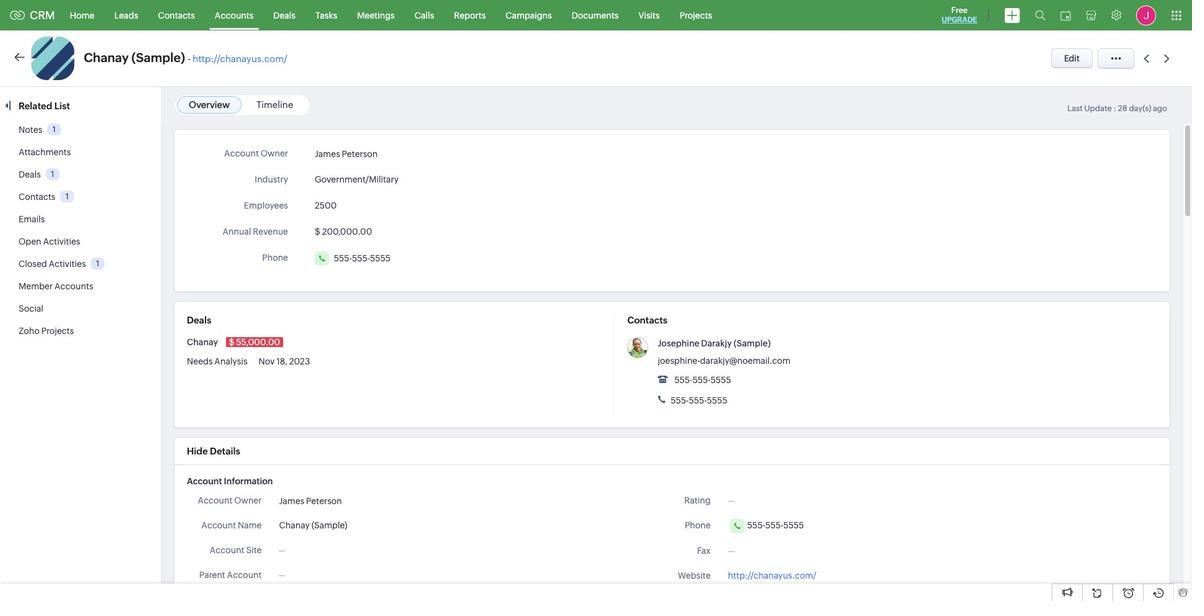 Task type: vqa. For each thing, say whether or not it's contained in the screenshot.
the leftmost contacts
yes



Task type: locate. For each thing, give the bounding box(es) containing it.
28
[[1118, 104, 1128, 113]]

1 for notes
[[53, 125, 56, 134]]

next record image
[[1165, 54, 1173, 62]]

account information
[[187, 476, 273, 486]]

0 horizontal spatial contacts link
[[19, 192, 55, 202]]

0 horizontal spatial $
[[229, 337, 234, 347]]

projects right zoho
[[41, 326, 74, 336]]

0 vertical spatial chanay
[[84, 50, 129, 65]]

:
[[1114, 104, 1117, 113]]

0 horizontal spatial contacts
[[19, 192, 55, 202]]

contacts up chanay (sample) - http://chanayus.com/
[[158, 10, 195, 20]]

hide
[[187, 446, 208, 457]]

1 vertical spatial projects
[[41, 326, 74, 336]]

contacts up the josephine
[[628, 315, 668, 325]]

free
[[952, 6, 968, 15]]

1 vertical spatial http://chanayus.com/
[[728, 571, 817, 581]]

peterson up government/military
[[342, 149, 378, 159]]

phone down 'rating'
[[685, 521, 711, 530]]

account
[[224, 148, 259, 158], [187, 476, 222, 486], [198, 496, 233, 506], [201, 521, 236, 530], [210, 545, 244, 555], [227, 570, 262, 580]]

member
[[19, 281, 53, 291]]

last update : 28 day(s) ago
[[1068, 104, 1168, 113]]

related
[[19, 101, 52, 111]]

0 vertical spatial peterson
[[342, 149, 378, 159]]

deals link
[[264, 0, 306, 30], [19, 170, 41, 180]]

emails
[[19, 214, 45, 224]]

home
[[70, 10, 94, 20]]

calls link
[[405, 0, 444, 30]]

http://chanayus.com/ link
[[193, 53, 287, 64], [728, 571, 817, 581]]

contacts link up chanay (sample) - http://chanayus.com/
[[148, 0, 205, 30]]

owner up "industry"
[[261, 148, 288, 158]]

1 vertical spatial james
[[279, 496, 305, 506]]

projects
[[680, 10, 713, 20], [41, 326, 74, 336]]

needs analysis
[[187, 357, 249, 366]]

zoho projects link
[[19, 326, 74, 336]]

1 vertical spatial owner
[[234, 496, 262, 506]]

james up government/military
[[315, 149, 340, 159]]

0 horizontal spatial phone
[[262, 253, 288, 263]]

activities for open activities
[[43, 237, 80, 247]]

1 vertical spatial http://chanayus.com/ link
[[728, 571, 817, 581]]

account up account site
[[201, 521, 236, 530]]

peterson
[[342, 149, 378, 159], [306, 496, 342, 506]]

0 vertical spatial deals link
[[264, 0, 306, 30]]

0 horizontal spatial deals link
[[19, 170, 41, 180]]

0 horizontal spatial deals
[[19, 170, 41, 180]]

1 up the 'open activities' link
[[66, 192, 69, 201]]

0 vertical spatial james peterson
[[315, 149, 378, 159]]

$ for $  200,000.00
[[315, 227, 320, 237]]

0 vertical spatial activities
[[43, 237, 80, 247]]

2 horizontal spatial (sample)
[[734, 339, 771, 348]]

upgrade
[[942, 16, 978, 24]]

owner
[[261, 148, 288, 158], [234, 496, 262, 506]]

1 horizontal spatial http://chanayus.com/ link
[[728, 571, 817, 581]]

0 horizontal spatial chanay
[[84, 50, 129, 65]]

last
[[1068, 104, 1083, 113]]

projects right visits
[[680, 10, 713, 20]]

owner down information
[[234, 496, 262, 506]]

1
[[53, 125, 56, 134], [51, 169, 54, 179], [66, 192, 69, 201], [96, 259, 99, 268]]

contacts up emails link
[[19, 192, 55, 202]]

search element
[[1028, 0, 1053, 30]]

james up chanay (sample)
[[279, 496, 305, 506]]

1 horizontal spatial phone
[[685, 521, 711, 530]]

contacts link up emails link
[[19, 192, 55, 202]]

$ up analysis
[[229, 337, 234, 347]]

1 right 'closed activities'
[[96, 259, 99, 268]]

related list
[[19, 101, 72, 111]]

nov
[[259, 357, 275, 366]]

1 horizontal spatial $
[[315, 227, 320, 237]]

2 horizontal spatial contacts
[[628, 315, 668, 325]]

1 vertical spatial activities
[[49, 259, 86, 269]]

0 horizontal spatial james
[[279, 496, 305, 506]]

notes
[[19, 125, 42, 135]]

james peterson up chanay (sample)
[[279, 496, 342, 506]]

activities up the closed activities link
[[43, 237, 80, 247]]

2 horizontal spatial chanay
[[279, 521, 310, 530]]

1 horizontal spatial (sample)
[[312, 521, 348, 530]]

employees
[[244, 201, 288, 211]]

james
[[315, 149, 340, 159], [279, 496, 305, 506]]

1 vertical spatial accounts
[[55, 281, 93, 291]]

activities
[[43, 237, 80, 247], [49, 259, 86, 269]]

1 right notes at the left top
[[53, 125, 56, 134]]

1 horizontal spatial contacts link
[[148, 0, 205, 30]]

555-
[[334, 254, 352, 264], [352, 254, 370, 264], [675, 375, 693, 385], [693, 375, 711, 385], [671, 396, 689, 406], [689, 396, 707, 406], [748, 521, 766, 530], [766, 521, 784, 530]]

1 vertical spatial account owner
[[198, 496, 262, 506]]

calendar image
[[1061, 10, 1071, 20]]

peterson up chanay (sample)
[[306, 496, 342, 506]]

$
[[315, 227, 320, 237], [229, 337, 234, 347]]

1 vertical spatial chanay
[[187, 337, 220, 347]]

0 vertical spatial (sample)
[[132, 50, 185, 65]]

social
[[19, 304, 43, 314]]

james peterson
[[315, 149, 378, 159], [279, 496, 342, 506]]

industry
[[255, 175, 288, 184]]

hide details
[[187, 446, 240, 457]]

0 horizontal spatial projects
[[41, 326, 74, 336]]

visits link
[[629, 0, 670, 30]]

analysis
[[215, 357, 248, 366]]

deals up chanay link
[[187, 315, 211, 325]]

phone down revenue
[[262, 253, 288, 263]]

1 vertical spatial james peterson
[[279, 496, 342, 506]]

1 vertical spatial deals
[[19, 170, 41, 180]]

1 vertical spatial contacts link
[[19, 192, 55, 202]]

5555
[[370, 254, 391, 264], [711, 375, 731, 385], [707, 396, 728, 406], [784, 521, 804, 530]]

member accounts
[[19, 281, 93, 291]]

1 for contacts
[[66, 192, 69, 201]]

account site
[[210, 545, 262, 555]]

2 vertical spatial contacts
[[628, 315, 668, 325]]

zoho projects
[[19, 326, 74, 336]]

account owner for account name
[[198, 496, 262, 506]]

0 vertical spatial http://chanayus.com/
[[193, 53, 287, 64]]

0 vertical spatial $
[[315, 227, 320, 237]]

accounts
[[215, 10, 254, 20], [55, 281, 93, 291]]

1 horizontal spatial chanay
[[187, 337, 220, 347]]

parent account
[[199, 570, 262, 580]]

$ for $ 55,000.00
[[229, 337, 234, 347]]

1 horizontal spatial contacts
[[158, 10, 195, 20]]

(sample) for chanay (sample)
[[312, 521, 348, 530]]

deals link left the tasks
[[264, 0, 306, 30]]

1 vertical spatial $
[[229, 337, 234, 347]]

timeline
[[257, 99, 293, 110]]

0 vertical spatial james
[[315, 149, 340, 159]]

0 vertical spatial account owner
[[224, 148, 288, 158]]

$ 55,000.00
[[229, 337, 280, 347]]

activities up member accounts link
[[49, 259, 86, 269]]

chanay right name
[[279, 521, 310, 530]]

darakjy
[[701, 339, 732, 348]]

0 horizontal spatial http://chanayus.com/ link
[[193, 53, 287, 64]]

owner for industry
[[261, 148, 288, 158]]

$ down 2500
[[315, 227, 320, 237]]

account owner up "industry"
[[224, 148, 288, 158]]

james peterson up government/military
[[315, 149, 378, 159]]

previous record image
[[1144, 54, 1150, 62]]

darakjy@noemail.com
[[700, 356, 791, 366]]

website
[[678, 571, 711, 581]]

deals left tasks link
[[274, 10, 296, 20]]

james peterson for government/military
[[315, 149, 378, 159]]

meetings link
[[347, 0, 405, 30]]

(sample)
[[132, 50, 185, 65], [734, 339, 771, 348], [312, 521, 348, 530]]

0 vertical spatial owner
[[261, 148, 288, 158]]

account owner for industry
[[224, 148, 288, 158]]

555-555-5555
[[334, 254, 391, 264], [673, 375, 731, 385], [669, 396, 728, 406], [748, 521, 804, 530]]

chanay up "needs"
[[187, 337, 220, 347]]

2 vertical spatial (sample)
[[312, 521, 348, 530]]

reports
[[454, 10, 486, 20]]

2023
[[289, 357, 310, 366]]

1 horizontal spatial james
[[315, 149, 340, 159]]

deals link down attachments 'link'
[[19, 170, 41, 180]]

0 vertical spatial http://chanayus.com/ link
[[193, 53, 287, 64]]

0 horizontal spatial (sample)
[[132, 50, 185, 65]]

details
[[210, 446, 240, 457]]

0 horizontal spatial http://chanayus.com/
[[193, 53, 287, 64]]

1 horizontal spatial accounts
[[215, 10, 254, 20]]

0 vertical spatial contacts
[[158, 10, 195, 20]]

2 horizontal spatial deals
[[274, 10, 296, 20]]

peterson for chanay (sample)
[[306, 496, 342, 506]]

1 vertical spatial peterson
[[306, 496, 342, 506]]

rating
[[685, 496, 711, 506]]

open activities link
[[19, 237, 80, 247]]

0 vertical spatial projects
[[680, 10, 713, 20]]

chanay down "leads" link
[[84, 50, 129, 65]]

reports link
[[444, 0, 496, 30]]

edit
[[1065, 53, 1080, 63]]

deals down attachments 'link'
[[19, 170, 41, 180]]

contacts
[[158, 10, 195, 20], [19, 192, 55, 202], [628, 315, 668, 325]]

2 vertical spatial deals
[[187, 315, 211, 325]]

1 vertical spatial (sample)
[[734, 339, 771, 348]]

deals
[[274, 10, 296, 20], [19, 170, 41, 180], [187, 315, 211, 325]]

chanay for chanay (sample) - http://chanayus.com/
[[84, 50, 129, 65]]

2 vertical spatial chanay
[[279, 521, 310, 530]]

200,000.00
[[322, 227, 372, 237]]

account owner down account information at the bottom
[[198, 496, 262, 506]]

1 down attachments 'link'
[[51, 169, 54, 179]]

joesphine-
[[658, 356, 700, 366]]

http://chanayus.com/
[[193, 53, 287, 64], [728, 571, 817, 581]]

crm link
[[10, 9, 55, 22]]

1 horizontal spatial http://chanayus.com/
[[728, 571, 817, 581]]

1 vertical spatial deals link
[[19, 170, 41, 180]]



Task type: describe. For each thing, give the bounding box(es) containing it.
create menu image
[[1005, 8, 1021, 23]]

account down account site
[[227, 570, 262, 580]]

chanay (sample)
[[279, 521, 348, 530]]

overview link
[[189, 99, 230, 110]]

attachments link
[[19, 147, 71, 157]]

(sample) for chanay (sample) - http://chanayus.com/
[[132, 50, 185, 65]]

1 vertical spatial contacts
[[19, 192, 55, 202]]

documents link
[[562, 0, 629, 30]]

hide details link
[[187, 446, 240, 457]]

$  200,000.00
[[315, 227, 372, 237]]

0 vertical spatial contacts link
[[148, 0, 205, 30]]

update
[[1085, 104, 1112, 113]]

account down "hide"
[[187, 476, 222, 486]]

open activities
[[19, 237, 80, 247]]

needs
[[187, 357, 213, 366]]

55,000.00
[[236, 337, 280, 347]]

chanay (sample) - http://chanayus.com/
[[84, 50, 287, 65]]

nov 18, 2023
[[259, 357, 310, 366]]

josephine
[[658, 339, 700, 348]]

james peterson for chanay (sample)
[[279, 496, 342, 506]]

crm
[[30, 9, 55, 22]]

campaigns link
[[496, 0, 562, 30]]

1 for deals
[[51, 169, 54, 179]]

notes link
[[19, 125, 42, 135]]

joesphine-darakjy@noemail.com
[[658, 356, 791, 366]]

activities for closed activities
[[49, 259, 86, 269]]

ago
[[1153, 104, 1168, 113]]

zoho
[[19, 326, 40, 336]]

annual revenue
[[223, 227, 288, 237]]

joesphine-darakjy@noemail.com link
[[658, 356, 791, 366]]

1 horizontal spatial deals link
[[264, 0, 306, 30]]

james for government/military
[[315, 149, 340, 159]]

profile image
[[1137, 5, 1157, 25]]

1 horizontal spatial projects
[[680, 10, 713, 20]]

free upgrade
[[942, 6, 978, 24]]

documents
[[572, 10, 619, 20]]

james for chanay (sample)
[[279, 496, 305, 506]]

edit button
[[1052, 48, 1093, 68]]

-
[[188, 53, 191, 64]]

emails link
[[19, 214, 45, 224]]

projects link
[[670, 0, 723, 30]]

18,
[[277, 357, 287, 366]]

fax
[[697, 546, 711, 556]]

chanay for chanay (sample)
[[279, 521, 310, 530]]

2500
[[315, 201, 337, 211]]

0 vertical spatial accounts
[[215, 10, 254, 20]]

account name
[[201, 521, 262, 530]]

visits
[[639, 10, 660, 20]]

revenue
[[253, 227, 288, 237]]

josephine darakjy (sample)
[[658, 339, 771, 348]]

account up parent account
[[210, 545, 244, 555]]

meetings
[[357, 10, 395, 20]]

open
[[19, 237, 41, 247]]

http://chanayus.com/ inside chanay (sample) - http://chanayus.com/
[[193, 53, 287, 64]]

government/military
[[315, 175, 399, 184]]

0 vertical spatial phone
[[262, 253, 288, 263]]

leads link
[[104, 0, 148, 30]]

1 horizontal spatial deals
[[187, 315, 211, 325]]

timeline link
[[257, 99, 293, 110]]

search image
[[1035, 10, 1046, 20]]

account up "industry"
[[224, 148, 259, 158]]

0 horizontal spatial accounts
[[55, 281, 93, 291]]

social link
[[19, 304, 43, 314]]

accounts link
[[205, 0, 264, 30]]

peterson for government/military
[[342, 149, 378, 159]]

leads
[[114, 10, 138, 20]]

chanay link
[[187, 337, 220, 347]]

site
[[246, 545, 262, 555]]

parent
[[199, 570, 225, 580]]

tasks
[[315, 10, 337, 20]]

home link
[[60, 0, 104, 30]]

closed activities link
[[19, 259, 86, 269]]

annual
[[223, 227, 251, 237]]

campaigns
[[506, 10, 552, 20]]

account down account information at the bottom
[[198, 496, 233, 506]]

attachments
[[19, 147, 71, 157]]

closed
[[19, 259, 47, 269]]

josephine darakjy (sample) link
[[658, 339, 771, 348]]

name
[[238, 521, 262, 530]]

information
[[224, 476, 273, 486]]

day(s)
[[1129, 104, 1152, 113]]

profile element
[[1129, 0, 1164, 30]]

list
[[54, 101, 70, 111]]

1 for closed activities
[[96, 259, 99, 268]]

chanay for chanay
[[187, 337, 220, 347]]

overview
[[189, 99, 230, 110]]

create menu element
[[998, 0, 1028, 30]]

member accounts link
[[19, 281, 93, 291]]

calls
[[415, 10, 434, 20]]

owner for account name
[[234, 496, 262, 506]]

0 vertical spatial deals
[[274, 10, 296, 20]]

1 vertical spatial phone
[[685, 521, 711, 530]]

tasks link
[[306, 0, 347, 30]]

closed activities
[[19, 259, 86, 269]]



